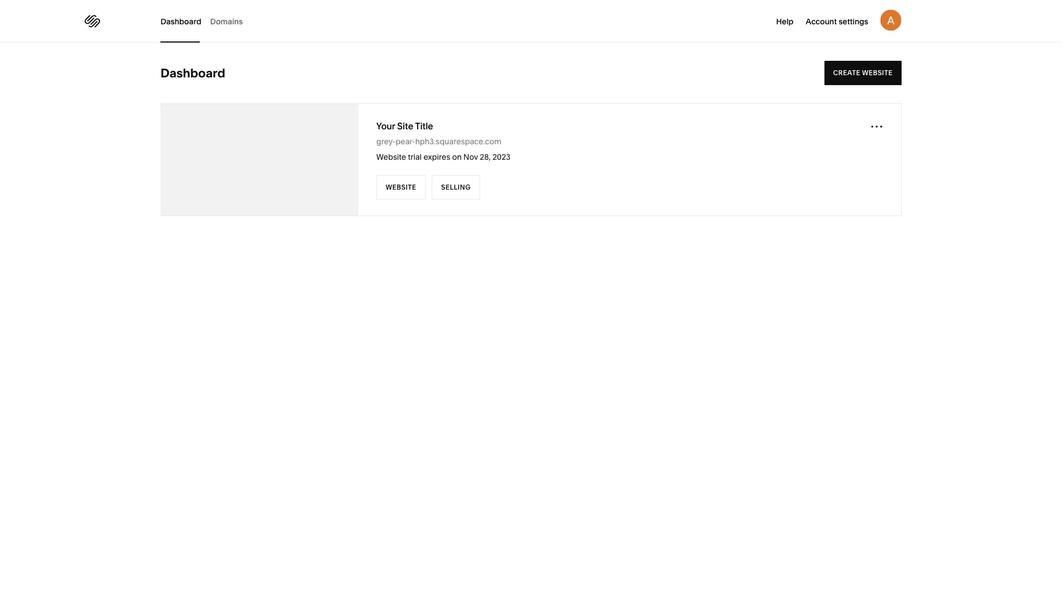 Task type: locate. For each thing, give the bounding box(es) containing it.
dashboard button
[[161, 0, 201, 43]]

domains button
[[210, 0, 243, 43]]

create website
[[833, 69, 893, 77]]

website link
[[376, 175, 426, 200]]

help link
[[776, 16, 794, 26]]

tab list
[[161, 0, 252, 43]]

28,
[[480, 152, 491, 162]]

website down trial
[[386, 183, 416, 191]]

0 vertical spatial website
[[376, 152, 406, 162]]

dashboard
[[161, 17, 201, 26], [161, 66, 225, 81]]

your site title link
[[376, 120, 433, 132]]

website trial expires on nov 28, 2023
[[376, 152, 511, 162]]

dashboard left domains
[[161, 17, 201, 26]]

hph3.squarespace.com
[[415, 137, 501, 146]]

trial
[[408, 152, 422, 162]]

website
[[862, 69, 893, 77]]

website down grey-
[[376, 152, 406, 162]]

domains
[[210, 17, 243, 26]]

site
[[397, 121, 413, 131]]

dashboard down the dashboard button
[[161, 66, 225, 81]]

nov
[[464, 152, 478, 162]]

0 vertical spatial dashboard
[[161, 17, 201, 26]]

create
[[833, 69, 861, 77]]

account
[[806, 17, 837, 26]]

selling
[[441, 183, 471, 191]]

1 vertical spatial dashboard
[[161, 66, 225, 81]]

1 vertical spatial website
[[386, 183, 416, 191]]

settings
[[839, 17, 868, 26]]

website
[[376, 152, 406, 162], [386, 183, 416, 191]]

tab list containing dashboard
[[161, 0, 252, 43]]



Task type: vqa. For each thing, say whether or not it's contained in the screenshot.
out
no



Task type: describe. For each thing, give the bounding box(es) containing it.
pear-
[[396, 137, 415, 146]]

website for website
[[386, 183, 416, 191]]

account settings link
[[806, 16, 868, 26]]

selling link
[[432, 175, 480, 200]]

2 dashboard from the top
[[161, 66, 225, 81]]

help
[[776, 17, 794, 26]]

title
[[415, 121, 433, 131]]

your
[[376, 121, 395, 131]]

grey-pear-hph3.squarespace.com
[[376, 137, 501, 146]]

expires
[[424, 152, 450, 162]]

on
[[452, 152, 462, 162]]

2023
[[493, 152, 511, 162]]

your site title
[[376, 121, 433, 131]]

1 dashboard from the top
[[161, 17, 201, 26]]

account settings
[[806, 17, 868, 26]]

create website link
[[825, 61, 902, 85]]

grey-
[[376, 137, 396, 146]]

website for website trial expires on nov 28, 2023
[[376, 152, 406, 162]]



